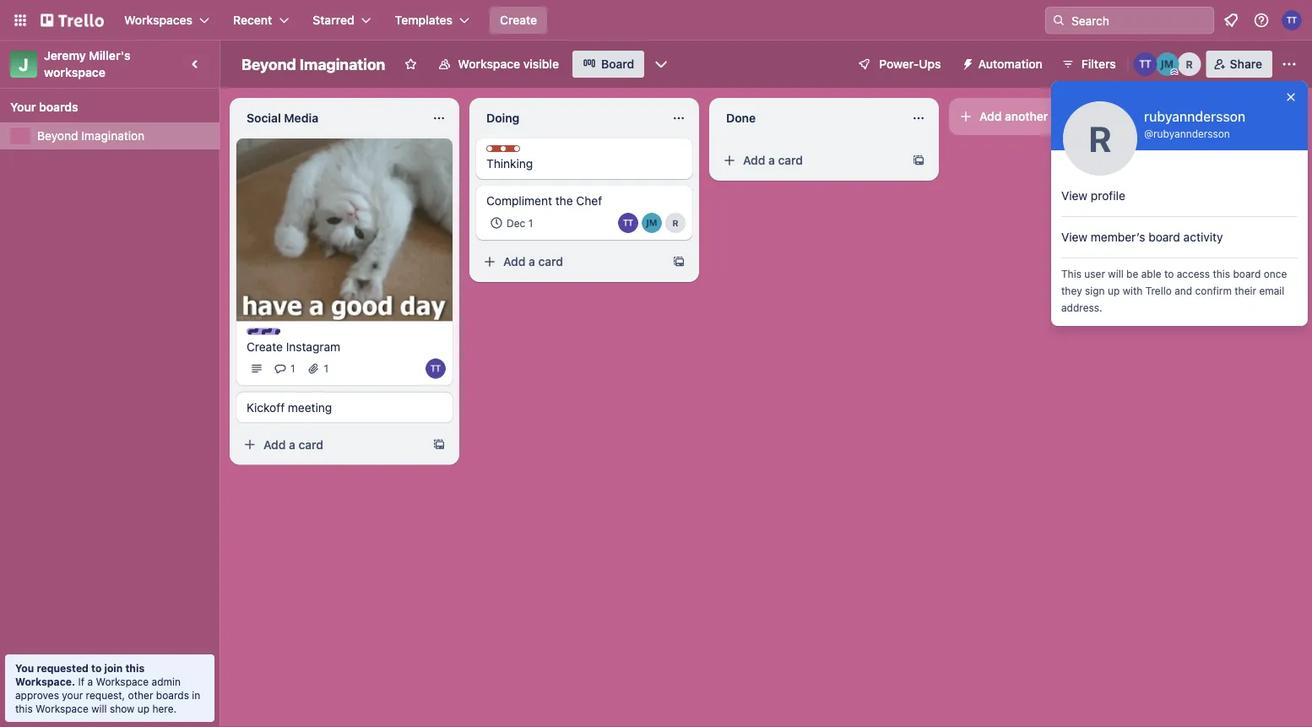 Task type: locate. For each thing, give the bounding box(es) containing it.
ups
[[919, 57, 941, 71]]

a down dec 1
[[529, 255, 535, 269]]

1 horizontal spatial create
[[500, 13, 537, 27]]

add a card button for social media
[[236, 431, 426, 458]]

1 vertical spatial r
[[1089, 117, 1112, 159]]

1 vertical spatial terry turtle (terryturtle) image
[[618, 213, 638, 233]]

primary element
[[0, 0, 1312, 41]]

board
[[601, 57, 634, 71]]

to left join
[[91, 662, 102, 674]]

this member is an admin of this board. image
[[1171, 68, 1179, 76]]

card down the meeting
[[299, 437, 323, 451]]

another
[[1005, 109, 1048, 123]]

board link
[[573, 51, 645, 78]]

requested
[[37, 662, 89, 674]]

1 vertical spatial create
[[247, 339, 283, 353]]

add down dec
[[503, 255, 526, 269]]

they
[[1061, 285, 1082, 296]]

jeremy miller's workspace
[[44, 49, 134, 79]]

1 horizontal spatial imagination
[[300, 55, 385, 73]]

create down color: purple, title: none image
[[247, 339, 283, 353]]

to
[[1164, 268, 1174, 280], [91, 662, 102, 674]]

add a card button down kickoff meeting link in the left bottom of the page
[[236, 431, 426, 458]]

1 horizontal spatial will
[[1108, 268, 1124, 280]]

2 view from the top
[[1061, 230, 1088, 244]]

add a card button down the
[[476, 248, 665, 275]]

this up confirm
[[1213, 268, 1230, 280]]

r for rubyanndersson (rubyanndersson) image
[[1089, 117, 1112, 159]]

0 horizontal spatial beyond
[[37, 129, 78, 143]]

if
[[78, 676, 84, 687]]

workspaces button
[[114, 7, 220, 34]]

social
[[247, 111, 281, 125]]

filters
[[1082, 57, 1116, 71]]

create button
[[490, 7, 547, 34]]

beyond imagination down the your boards with 1 items element
[[37, 129, 145, 143]]

0 vertical spatial card
[[778, 153, 803, 167]]

1 vertical spatial beyond
[[37, 129, 78, 143]]

add a card button down done text field
[[716, 147, 905, 174]]

r inside rubyanndersson (rubyanndersson) image
[[1089, 117, 1112, 159]]

0 vertical spatial workspace
[[458, 57, 520, 71]]

0 horizontal spatial boards
[[39, 100, 78, 114]]

0 horizontal spatial this
[[15, 703, 33, 714]]

0 vertical spatial beyond imagination
[[242, 55, 385, 73]]

a down kickoff meeting
[[289, 437, 295, 451]]

0 vertical spatial to
[[1164, 268, 1174, 280]]

rubyanndersson (rubyanndersson) image for the bottommost "r" button
[[665, 213, 686, 233]]

list
[[1051, 109, 1068, 123]]

0 vertical spatial terry turtle (terryturtle) image
[[1134, 52, 1157, 76]]

board up their
[[1233, 268, 1261, 280]]

approves
[[15, 689, 59, 701]]

beyond down "your boards"
[[37, 129, 78, 143]]

0 vertical spatial imagination
[[300, 55, 385, 73]]

view up this
[[1061, 230, 1088, 244]]

jeremy miller (jeremymiller198) image down 'search' field
[[1156, 52, 1179, 76]]

a inside the if a workspace admin approves your request, other boards in this workspace will show up here.
[[87, 676, 93, 687]]

1 view from the top
[[1061, 189, 1088, 203]]

Dec 1 checkbox
[[486, 213, 538, 233]]

the
[[555, 194, 573, 208]]

meeting
[[288, 400, 332, 414]]

terry turtle (terryturtle) image for the bottommost "r" button
[[618, 213, 638, 233]]

beyond down the recent popup button
[[242, 55, 296, 73]]

1 vertical spatial view
[[1061, 230, 1088, 244]]

sm image
[[955, 51, 978, 74]]

recent
[[233, 13, 272, 27]]

board
[[1149, 230, 1180, 244], [1233, 268, 1261, 280]]

0 vertical spatial boards
[[39, 100, 78, 114]]

share
[[1230, 57, 1262, 71]]

1 vertical spatial rubyanndersson
[[1154, 128, 1230, 139]]

will inside the if a workspace admin approves your request, other boards in this workspace will show up here.
[[91, 703, 107, 714]]

1 vertical spatial rubyanndersson (rubyanndersson) image
[[665, 213, 686, 233]]

2 horizontal spatial workspace
[[458, 57, 520, 71]]

1 horizontal spatial add a card button
[[476, 248, 665, 275]]

rubyanndersson (rubyanndersson) image
[[1063, 101, 1137, 176]]

add a card button for done
[[716, 147, 905, 174]]

0 horizontal spatial up
[[137, 703, 150, 714]]

2 vertical spatial add a card
[[263, 437, 323, 451]]

kickoff meeting link
[[247, 399, 442, 416]]

will left be
[[1108, 268, 1124, 280]]

workspace down join
[[96, 676, 149, 687]]

open information menu image
[[1253, 12, 1270, 29]]

rubyanndersson (rubyanndersson) image
[[1178, 52, 1201, 76], [665, 213, 686, 233]]

1 horizontal spatial add a card
[[503, 255, 563, 269]]

compliment the chef link
[[486, 193, 682, 209]]

r
[[1186, 58, 1193, 70], [1089, 117, 1112, 159], [673, 218, 679, 228]]

create inside button
[[500, 13, 537, 27]]

terry turtle (terryturtle) image up create from template… icon
[[426, 358, 446, 379]]

0 vertical spatial up
[[1108, 285, 1120, 296]]

1 horizontal spatial to
[[1164, 268, 1174, 280]]

1 vertical spatial card
[[538, 255, 563, 269]]

beyond imagination down starred
[[242, 55, 385, 73]]

confirm
[[1195, 285, 1232, 296]]

jeremy miller (jeremymiller198) image down compliment the chef link
[[642, 213, 662, 233]]

0 horizontal spatial rubyanndersson (rubyanndersson) image
[[665, 213, 686, 233]]

able
[[1141, 268, 1162, 280]]

0 vertical spatial add a card
[[743, 153, 803, 167]]

customize views image
[[653, 56, 670, 73]]

create instagram link
[[247, 338, 442, 355]]

workspace navigation collapse icon image
[[184, 52, 208, 76]]

a right if
[[87, 676, 93, 687]]

this
[[1061, 268, 1082, 280]]

view
[[1061, 189, 1088, 203], [1061, 230, 1088, 244]]

automation
[[978, 57, 1043, 71]]

terry turtle (terryturtle) image left this member is an admin of this board. image
[[1134, 52, 1157, 76]]

create for create
[[500, 13, 537, 27]]

terry turtle (terryturtle) image down compliment the chef link
[[618, 213, 638, 233]]

2 vertical spatial terry turtle (terryturtle) image
[[426, 358, 446, 379]]

board up able
[[1149, 230, 1180, 244]]

2 horizontal spatial this
[[1213, 268, 1230, 280]]

kickoff
[[247, 400, 285, 414]]

this right join
[[125, 662, 145, 674]]

add a card for doing
[[503, 255, 563, 269]]

dec 1
[[507, 217, 533, 229]]

chef
[[576, 194, 602, 208]]

1 vertical spatial board
[[1233, 268, 1261, 280]]

2 vertical spatial this
[[15, 703, 33, 714]]

terry turtle (terryturtle) image
[[1134, 52, 1157, 76], [618, 213, 638, 233], [426, 358, 446, 379]]

a for social media
[[289, 437, 295, 451]]

0 vertical spatial jeremy miller (jeremymiller198) image
[[1156, 52, 1179, 76]]

1 vertical spatial add a card button
[[476, 248, 665, 275]]

this down approves
[[15, 703, 33, 714]]

1 vertical spatial beyond imagination
[[37, 129, 145, 143]]

add
[[980, 109, 1002, 123], [743, 153, 765, 167], [503, 255, 526, 269], [263, 437, 286, 451]]

1 horizontal spatial boards
[[156, 689, 189, 701]]

0 vertical spatial this
[[1213, 268, 1230, 280]]

add down done
[[743, 153, 765, 167]]

beyond inside text field
[[242, 55, 296, 73]]

1 vertical spatial imagination
[[81, 129, 145, 143]]

add a card down kickoff meeting
[[263, 437, 323, 451]]

add a card down dec 1
[[503, 255, 563, 269]]

1 vertical spatial create from template… image
[[672, 255, 686, 269]]

dec
[[507, 217, 525, 229]]

card
[[778, 153, 803, 167], [538, 255, 563, 269], [299, 437, 323, 451]]

0 horizontal spatial r
[[673, 218, 679, 228]]

create from template… image
[[912, 154, 926, 167], [672, 255, 686, 269]]

1 horizontal spatial board
[[1233, 268, 1261, 280]]

0 horizontal spatial create from template… image
[[672, 255, 686, 269]]

card down done text field
[[778, 153, 803, 167]]

1 horizontal spatial create from template… image
[[912, 154, 926, 167]]

to inside the you requested to join this workspace.
[[91, 662, 102, 674]]

1 vertical spatial this
[[125, 662, 145, 674]]

0 horizontal spatial card
[[299, 437, 323, 451]]

0 vertical spatial create from template… image
[[912, 154, 926, 167]]

imagination down the your boards with 1 items element
[[81, 129, 145, 143]]

2 horizontal spatial r
[[1186, 58, 1193, 70]]

up right sign
[[1108, 285, 1120, 296]]

2 horizontal spatial 1
[[528, 217, 533, 229]]

add a card down done
[[743, 153, 803, 167]]

2 horizontal spatial card
[[778, 153, 803, 167]]

0 horizontal spatial add a card
[[263, 437, 323, 451]]

1 horizontal spatial 1
[[324, 363, 329, 374]]

add down the kickoff
[[263, 437, 286, 451]]

beyond
[[242, 55, 296, 73], [37, 129, 78, 143]]

0 vertical spatial will
[[1108, 268, 1124, 280]]

rubyanndersson
[[1144, 109, 1246, 125], [1154, 128, 1230, 139]]

1 horizontal spatial jeremy miller (jeremymiller198) image
[[1156, 52, 1179, 76]]

2 vertical spatial r
[[673, 218, 679, 228]]

1 vertical spatial boards
[[156, 689, 189, 701]]

view for view profile
[[1061, 189, 1088, 203]]

request,
[[86, 689, 125, 701]]

0 horizontal spatial terry turtle (terryturtle) image
[[426, 358, 446, 379]]

1 horizontal spatial up
[[1108, 285, 1120, 296]]

0 horizontal spatial to
[[91, 662, 102, 674]]

0 vertical spatial add a card button
[[716, 147, 905, 174]]

terry turtle (terryturtle) image
[[1282, 10, 1302, 30]]

card down compliment the chef
[[538, 255, 563, 269]]

0 vertical spatial beyond
[[242, 55, 296, 73]]

show
[[110, 703, 135, 714]]

boards right the your at the top of page
[[39, 100, 78, 114]]

a for done
[[769, 153, 775, 167]]

1 vertical spatial will
[[91, 703, 107, 714]]

1 horizontal spatial terry turtle (terryturtle) image
[[618, 213, 638, 233]]

boards down admin
[[156, 689, 189, 701]]

view left profile
[[1061, 189, 1088, 203]]

up down other at left bottom
[[137, 703, 150, 714]]

1 vertical spatial add a card
[[503, 255, 563, 269]]

2 vertical spatial add a card button
[[236, 431, 426, 458]]

0 vertical spatial r button
[[1178, 52, 1201, 76]]

card for doing
[[538, 255, 563, 269]]

beyond imagination
[[242, 55, 385, 73], [37, 129, 145, 143]]

add left another
[[980, 109, 1002, 123]]

1 horizontal spatial r
[[1089, 117, 1112, 159]]

your boards
[[10, 100, 78, 114]]

1 horizontal spatial beyond
[[242, 55, 296, 73]]

0 horizontal spatial will
[[91, 703, 107, 714]]

if a workspace admin approves your request, other boards in this workspace will show up here.
[[15, 676, 200, 714]]

1 vertical spatial jeremy miller (jeremymiller198) image
[[642, 213, 662, 233]]

1 right dec
[[528, 217, 533, 229]]

up
[[1108, 285, 1120, 296], [137, 703, 150, 714]]

add a card
[[743, 153, 803, 167], [503, 255, 563, 269], [263, 437, 323, 451]]

this
[[1213, 268, 1230, 280], [125, 662, 145, 674], [15, 703, 33, 714]]

color: bold red, title: "thoughts" element
[[486, 145, 550, 158]]

1 down instagram
[[324, 363, 329, 374]]

add a card button for doing
[[476, 248, 665, 275]]

0 vertical spatial board
[[1149, 230, 1180, 244]]

up inside the if a workspace admin approves your request, other boards in this workspace will show up here.
[[137, 703, 150, 714]]

1
[[528, 217, 533, 229], [290, 363, 295, 374], [324, 363, 329, 374]]

workspace
[[44, 65, 106, 79]]

j
[[19, 54, 28, 74]]

once
[[1264, 268, 1287, 280]]

will
[[1108, 268, 1124, 280], [91, 703, 107, 714]]

templates button
[[385, 7, 480, 34]]

0 vertical spatial r
[[1186, 58, 1193, 70]]

0 vertical spatial rubyanndersson (rubyanndersson) image
[[1178, 52, 1201, 76]]

0 vertical spatial create
[[500, 13, 537, 27]]

1 horizontal spatial beyond imagination
[[242, 55, 385, 73]]

add inside button
[[980, 109, 1002, 123]]

imagination down starred dropdown button at the top left of the page
[[300, 55, 385, 73]]

1 horizontal spatial card
[[538, 255, 563, 269]]

create for create instagram
[[247, 339, 283, 353]]

a
[[769, 153, 775, 167], [529, 255, 535, 269], [289, 437, 295, 451], [87, 676, 93, 687]]

1 vertical spatial up
[[137, 703, 150, 714]]

your
[[62, 689, 83, 701]]

workspace left visible
[[458, 57, 520, 71]]

will down request,
[[91, 703, 107, 714]]

their
[[1235, 285, 1257, 296]]

imagination
[[300, 55, 385, 73], [81, 129, 145, 143]]

1 horizontal spatial this
[[125, 662, 145, 674]]

0 horizontal spatial jeremy miller (jeremymiller198) image
[[642, 213, 662, 233]]

1 down create instagram
[[290, 363, 295, 374]]

0 horizontal spatial r button
[[665, 213, 686, 233]]

board inside this user will be able to access this board once they sign up with trello and confirm their email address.
[[1233, 268, 1261, 280]]

2 horizontal spatial terry turtle (terryturtle) image
[[1134, 52, 1157, 76]]

2 vertical spatial card
[[299, 437, 323, 451]]

1 horizontal spatial rubyanndersson (rubyanndersson) image
[[1178, 52, 1201, 76]]

0 vertical spatial rubyanndersson
[[1144, 109, 1246, 125]]

1 vertical spatial to
[[91, 662, 102, 674]]

a down done text field
[[769, 153, 775, 167]]

Social Media text field
[[236, 105, 422, 132]]

0 vertical spatial view
[[1061, 189, 1088, 203]]

create up workspace visible at the top of page
[[500, 13, 537, 27]]

2 horizontal spatial add a card
[[743, 153, 803, 167]]

jeremy miller (jeremymiller198) image
[[1156, 52, 1179, 76], [642, 213, 662, 233]]

2 vertical spatial workspace
[[35, 703, 89, 714]]

0 horizontal spatial add a card button
[[236, 431, 426, 458]]

r button
[[1178, 52, 1201, 76], [665, 213, 686, 233]]

2 horizontal spatial add a card button
[[716, 147, 905, 174]]

to right able
[[1164, 268, 1174, 280]]

workspace down your
[[35, 703, 89, 714]]

1 horizontal spatial workspace
[[96, 676, 149, 687]]



Task type: describe. For each thing, give the bounding box(es) containing it.
color: purple, title: none image
[[247, 328, 280, 335]]

0 horizontal spatial workspace
[[35, 703, 89, 714]]

create from template… image
[[432, 438, 446, 451]]

0 notifications image
[[1221, 10, 1241, 30]]

view profile
[[1061, 189, 1126, 203]]

a for doing
[[529, 255, 535, 269]]

social media
[[247, 111, 318, 125]]

admin
[[152, 676, 181, 687]]

Done text field
[[716, 105, 902, 132]]

your
[[10, 100, 36, 114]]

card for done
[[778, 153, 803, 167]]

this inside the you requested to join this workspace.
[[125, 662, 145, 674]]

media
[[284, 111, 318, 125]]

imagination inside text field
[[300, 55, 385, 73]]

add for done
[[743, 153, 765, 167]]

you requested to join this workspace.
[[15, 662, 145, 687]]

create from template… image for done
[[912, 154, 926, 167]]

star or unstar board image
[[404, 57, 418, 71]]

add for social media
[[263, 437, 286, 451]]

power-ups
[[879, 57, 941, 71]]

you
[[15, 662, 34, 674]]

workspace visible button
[[428, 51, 569, 78]]

starred button
[[303, 7, 381, 34]]

share button
[[1206, 51, 1273, 78]]

thinking
[[486, 157, 533, 171]]

compliment
[[486, 194, 552, 208]]

add a card for social media
[[263, 437, 323, 451]]

doing
[[486, 111, 520, 125]]

add a card for done
[[743, 153, 803, 167]]

here.
[[152, 703, 177, 714]]

and
[[1175, 285, 1193, 296]]

this inside the if a workspace admin approves your request, other boards in this workspace will show up here.
[[15, 703, 33, 714]]

view for view member's board activity
[[1061, 230, 1088, 244]]

0 horizontal spatial beyond imagination
[[37, 129, 145, 143]]

jeremy miller (jeremymiller198) image for rubyanndersson (rubyanndersson) icon associated with the bottommost "r" button
[[642, 213, 662, 233]]

templates
[[395, 13, 453, 27]]

view member's board activity
[[1061, 230, 1223, 244]]

be
[[1127, 268, 1139, 280]]

workspaces
[[124, 13, 193, 27]]

automation button
[[955, 51, 1053, 78]]

up inside this user will be able to access this board once they sign up with trello and confirm their email address.
[[1108, 285, 1120, 296]]

address.
[[1061, 301, 1103, 313]]

thoughts thinking
[[486, 146, 550, 171]]

power-
[[879, 57, 919, 71]]

1 vertical spatial r button
[[665, 213, 686, 233]]

beyond imagination inside text field
[[242, 55, 385, 73]]

kickoff meeting
[[247, 400, 332, 414]]

workspace inside button
[[458, 57, 520, 71]]

instagram
[[286, 339, 340, 353]]

starred
[[313, 13, 354, 27]]

sign
[[1085, 285, 1105, 296]]

your boards with 1 items element
[[10, 97, 201, 117]]

thinking link
[[486, 155, 682, 172]]

jeremy
[[44, 49, 86, 62]]

workspace visible
[[458, 57, 559, 71]]

miller's
[[89, 49, 131, 62]]

activity
[[1184, 230, 1223, 244]]

done
[[726, 111, 756, 125]]

jeremy miller (jeremymiller198) image for rubyanndersson (rubyanndersson) icon corresponding to rightmost "r" button
[[1156, 52, 1179, 76]]

other
[[128, 689, 153, 701]]

filters button
[[1056, 51, 1121, 78]]

beyond imagination link
[[37, 128, 209, 144]]

visible
[[523, 57, 559, 71]]

in
[[192, 689, 200, 701]]

rubyanndersson (rubyanndersson) image for rightmost "r" button
[[1178, 52, 1201, 76]]

1 vertical spatial workspace
[[96, 676, 149, 687]]

with
[[1123, 285, 1143, 296]]

boards inside the if a workspace admin approves your request, other boards in this workspace will show up here.
[[156, 689, 189, 701]]

search image
[[1052, 14, 1066, 27]]

r for rubyanndersson (rubyanndersson) icon associated with the bottommost "r" button
[[673, 218, 679, 228]]

add another list button
[[949, 98, 1179, 135]]

trello
[[1146, 285, 1172, 296]]

access
[[1177, 268, 1210, 280]]

add another list
[[980, 109, 1068, 123]]

thoughts
[[503, 146, 550, 158]]

workspace.
[[15, 676, 75, 687]]

add for doing
[[503, 255, 526, 269]]

user
[[1085, 268, 1105, 280]]

Search field
[[1066, 8, 1213, 33]]

will inside this user will be able to access this board once they sign up with trello and confirm their email address.
[[1108, 268, 1124, 280]]

0 horizontal spatial board
[[1149, 230, 1180, 244]]

this user will be able to access this board once they sign up with trello and confirm their email address.
[[1061, 268, 1287, 313]]

join
[[104, 662, 123, 674]]

show menu image
[[1281, 56, 1298, 73]]

0 horizontal spatial imagination
[[81, 129, 145, 143]]

email
[[1259, 285, 1285, 296]]

rubyanndersson @ rubyanndersson
[[1144, 109, 1246, 139]]

compliment the chef
[[486, 194, 602, 208]]

Doing text field
[[476, 105, 662, 132]]

r for rubyanndersson (rubyanndersson) icon corresponding to rightmost "r" button
[[1186, 58, 1193, 70]]

member's
[[1091, 230, 1145, 244]]

@
[[1144, 128, 1154, 139]]

this inside this user will be able to access this board once they sign up with trello and confirm their email address.
[[1213, 268, 1230, 280]]

terry turtle (terryturtle) image for rightmost "r" button
[[1134, 52, 1157, 76]]

Board name text field
[[233, 51, 394, 78]]

rubyanndersson inside rubyanndersson @ rubyanndersson
[[1154, 128, 1230, 139]]

create from template… image for doing
[[672, 255, 686, 269]]

profile
[[1091, 189, 1126, 203]]

0 horizontal spatial 1
[[290, 363, 295, 374]]

1 inside checkbox
[[528, 217, 533, 229]]

power-ups button
[[846, 51, 951, 78]]

create instagram
[[247, 339, 340, 353]]

back to home image
[[41, 7, 104, 34]]

to inside this user will be able to access this board once they sign up with trello and confirm their email address.
[[1164, 268, 1174, 280]]

1 horizontal spatial r button
[[1178, 52, 1201, 76]]

recent button
[[223, 7, 299, 34]]

close image
[[1284, 90, 1298, 104]]

card for social media
[[299, 437, 323, 451]]



Task type: vqa. For each thing, say whether or not it's contained in the screenshot.
Create Button
yes



